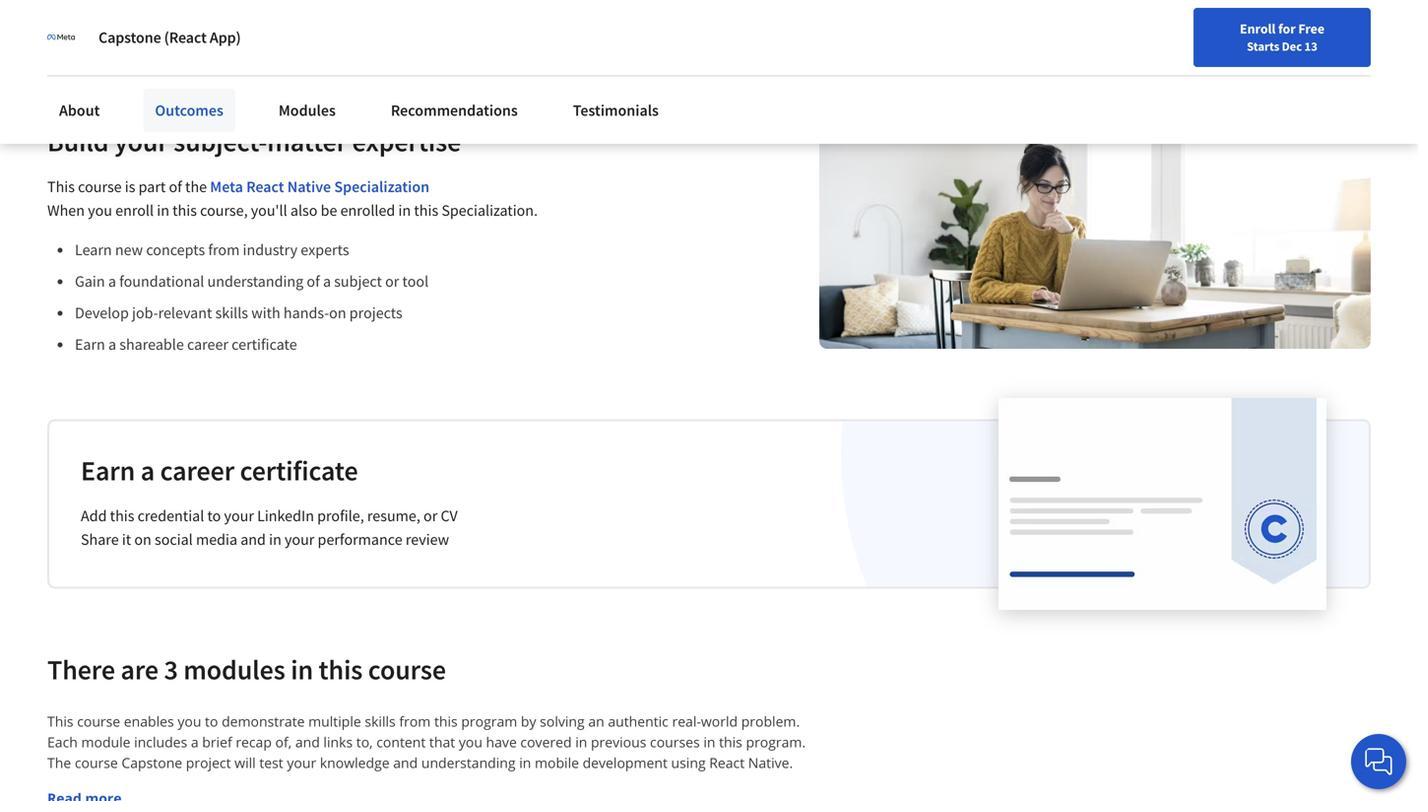 Task type: describe. For each thing, give the bounding box(es) containing it.
covered
[[521, 733, 572, 752]]

courses
[[650, 733, 700, 752]]

2 horizontal spatial and
[[393, 753, 418, 772]]

project
[[186, 753, 231, 772]]

matter
[[267, 124, 347, 159]]

solving
[[540, 712, 585, 731]]

testimonials
[[573, 101, 659, 120]]

your up 'media'
[[224, 506, 254, 526]]

recommendations
[[391, 101, 518, 120]]

capstone inside this course enables you to demonstrate multiple skills from this program by solving an authentic real-world problem. each module includes a brief recap of, and links to, content that you have covered in previous courses in this program. the course capstone project will test your knowledge and understanding in mobile development using react native.
[[122, 753, 182, 772]]

enroll
[[1241, 20, 1276, 37]]

course down 'module'
[[75, 753, 118, 772]]

modules
[[279, 101, 336, 120]]

test
[[259, 753, 284, 772]]

about
[[59, 101, 100, 120]]

content
[[377, 733, 426, 752]]

to inside this course enables you to demonstrate multiple skills from this program by solving an authentic real-world problem. each module includes a brief recap of, and links to, content that you have covered in previous courses in this program. the course capstone project will test your knowledge and understanding in mobile development using react native.
[[205, 712, 218, 731]]

authentic
[[608, 712, 669, 731]]

0 vertical spatial career
[[187, 335, 229, 354]]

course inside this course is part of the meta react native specialization when you enroll in this course, you'll also be enrolled in this specialization.
[[78, 177, 122, 197]]

have
[[486, 733, 517, 752]]

there are 3 modules in this course
[[47, 652, 446, 687]]

this course is part of the meta react native specialization when you enroll in this course, you'll also be enrolled in this specialization.
[[47, 177, 538, 220]]

coursera image
[[24, 16, 149, 48]]

modules
[[183, 652, 285, 687]]

of for the
[[169, 177, 182, 197]]

performance
[[318, 530, 403, 550]]

in inside add this credential to your linkedin profile, resume, or cv share it on social media and in your performance review
[[269, 530, 282, 550]]

program
[[461, 712, 518, 731]]

cv
[[441, 506, 458, 526]]

of for a
[[307, 272, 320, 291]]

skills inside this course enables you to demonstrate multiple skills from this program by solving an authentic real-world problem. each module includes a brief recap of, and links to, content that you have covered in previous courses in this program. the course capstone project will test your knowledge and understanding in mobile development using react native.
[[365, 712, 396, 731]]

this for this course is part of the meta react native specialization when you enroll in this course, you'll also be enrolled in this specialization.
[[47, 177, 75, 197]]

learn new concepts from industry experts
[[75, 240, 349, 260]]

for
[[1279, 20, 1296, 37]]

specialization.
[[442, 201, 538, 220]]

program.
[[746, 733, 806, 752]]

new
[[115, 240, 143, 260]]

relevant
[[158, 303, 212, 323]]

mobile
[[535, 753, 579, 772]]

13
[[1305, 38, 1318, 54]]

enrolled
[[341, 201, 395, 220]]

subject
[[334, 272, 382, 291]]

when
[[47, 201, 85, 220]]

learn
[[75, 240, 112, 260]]

native
[[287, 177, 331, 197]]

coursera enterprise logos image
[[932, 0, 1326, 13]]

this course enables you to demonstrate multiple skills from this program by solving an authentic real-world problem. each module includes a brief recap of, and links to, content that you have covered in previous courses in this program. the course capstone project will test your knowledge and understanding in mobile development using react native.
[[47, 712, 810, 772]]

native.
[[749, 753, 793, 772]]

enroll
[[115, 201, 154, 220]]

will
[[235, 753, 256, 772]]

brief
[[202, 733, 232, 752]]

outcomes link
[[143, 89, 235, 132]]

problem.
[[742, 712, 800, 731]]

industry
[[243, 240, 298, 260]]

this down "specialization"
[[414, 201, 439, 220]]

an
[[589, 712, 605, 731]]

gain a foundational understanding of a subject or tool
[[75, 272, 429, 291]]

chat with us image
[[1364, 746, 1395, 777]]

share
[[81, 530, 119, 550]]

this up that
[[434, 712, 458, 731]]

this down world
[[719, 733, 743, 752]]

3
[[164, 652, 178, 687]]

in down covered on the bottom of the page
[[519, 753, 531, 772]]

or inside add this credential to your linkedin profile, resume, or cv share it on social media and in your performance review
[[424, 506, 438, 526]]

using
[[672, 753, 706, 772]]

1 vertical spatial certificate
[[240, 453, 358, 488]]

world
[[701, 712, 738, 731]]

development
[[583, 753, 668, 772]]

capstone (react app)
[[99, 28, 241, 47]]

react inside this course enables you to demonstrate multiple skills from this program by solving an authentic real-world problem. each module includes a brief recap of, and links to, content that you have covered in previous courses in this program. the course capstone project will test your knowledge and understanding in mobile development using react native.
[[710, 753, 745, 772]]

course,
[[200, 201, 248, 220]]

projects
[[350, 303, 403, 323]]

includes
[[134, 733, 187, 752]]

coursera career certificate image
[[999, 398, 1327, 609]]

meta
[[210, 177, 243, 197]]

a for earn a career certificate
[[141, 453, 155, 488]]

concepts
[[146, 240, 205, 260]]

earn for earn a career certificate
[[81, 453, 135, 488]]

the
[[47, 753, 71, 772]]

this for this course enables you to demonstrate multiple skills from this program by solving an authentic real-world problem. each module includes a brief recap of, and links to, content that you have covered in previous courses in this program. the course capstone project will test your knowledge and understanding in mobile development using react native.
[[47, 712, 73, 731]]

experts
[[301, 240, 349, 260]]

1 horizontal spatial you
[[178, 712, 201, 731]]

social
[[155, 530, 193, 550]]

job-
[[132, 303, 158, 323]]

1 horizontal spatial on
[[329, 303, 346, 323]]

by
[[521, 712, 537, 731]]

a for earn a shareable career certificate
[[108, 335, 116, 354]]

0 vertical spatial from
[[208, 240, 240, 260]]

2 vertical spatial you
[[459, 733, 483, 752]]



Task type: vqa. For each thing, say whether or not it's contained in the screenshot.
Group
no



Task type: locate. For each thing, give the bounding box(es) containing it.
1 vertical spatial react
[[710, 753, 745, 772]]

0 horizontal spatial skills
[[215, 303, 248, 323]]

1 vertical spatial of
[[307, 272, 320, 291]]

resume,
[[367, 506, 421, 526]]

1 vertical spatial capstone
[[122, 753, 182, 772]]

your down linkedin
[[285, 530, 315, 550]]

recommendations link
[[379, 89, 530, 132]]

0 horizontal spatial of
[[169, 177, 182, 197]]

app)
[[210, 28, 241, 47]]

0 vertical spatial react
[[246, 177, 284, 197]]

on
[[329, 303, 346, 323], [134, 530, 152, 550]]

career
[[187, 335, 229, 354], [160, 453, 235, 488]]

of,
[[275, 733, 292, 752]]

earn down develop on the top left of the page
[[75, 335, 105, 354]]

in down linkedin
[[269, 530, 282, 550]]

subject-
[[174, 124, 267, 159]]

your down of,
[[287, 753, 316, 772]]

understanding down that
[[422, 753, 516, 772]]

this up when
[[47, 177, 75, 197]]

you down program
[[459, 733, 483, 752]]

0 vertical spatial of
[[169, 177, 182, 197]]

skills up to, at the left of page
[[365, 712, 396, 731]]

module
[[81, 733, 131, 752]]

expertise
[[352, 124, 461, 159]]

hands-
[[284, 303, 329, 323]]

in down world
[[704, 733, 716, 752]]

you
[[88, 201, 112, 220], [178, 712, 201, 731], [459, 733, 483, 752]]

links
[[324, 733, 353, 752]]

1 vertical spatial earn
[[81, 453, 135, 488]]

and inside add this credential to your linkedin profile, resume, or cv share it on social media and in your performance review
[[241, 530, 266, 550]]

1 vertical spatial and
[[295, 733, 320, 752]]

2 horizontal spatial you
[[459, 733, 483, 752]]

build your subject-matter expertise
[[47, 124, 461, 159]]

0 horizontal spatial or
[[385, 272, 399, 291]]

in up multiple
[[291, 652, 313, 687]]

0 vertical spatial you
[[88, 201, 112, 220]]

react
[[246, 177, 284, 197], [710, 753, 745, 772]]

0 horizontal spatial understanding
[[207, 272, 304, 291]]

with
[[251, 303, 281, 323]]

the
[[185, 177, 207, 197]]

on inside add this credential to your linkedin profile, resume, or cv share it on social media and in your performance review
[[134, 530, 152, 550]]

and right 'media'
[[241, 530, 266, 550]]

react right using
[[710, 753, 745, 772]]

1 vertical spatial you
[[178, 712, 201, 731]]

this up each
[[47, 712, 73, 731]]

this up multiple
[[319, 652, 363, 687]]

enroll for free starts dec 13
[[1241, 20, 1325, 54]]

a inside this course enables you to demonstrate multiple skills from this program by solving an authentic real-world problem. each module includes a brief recap of, and links to, content that you have covered in previous courses in this program. the course capstone project will test your knowledge and understanding in mobile development using react native.
[[191, 733, 199, 752]]

and down the content
[[393, 753, 418, 772]]

your
[[114, 124, 168, 159], [224, 506, 254, 526], [285, 530, 315, 550], [287, 753, 316, 772]]

capstone
[[99, 28, 161, 47], [122, 753, 182, 772]]

or left cv
[[424, 506, 438, 526]]

course left 'is'
[[78, 177, 122, 197]]

demonstrate
[[222, 712, 305, 731]]

meta react native specialization link
[[210, 177, 430, 197]]

0 vertical spatial certificate
[[232, 335, 297, 354]]

0 vertical spatial and
[[241, 530, 266, 550]]

0 vertical spatial on
[[329, 303, 346, 323]]

to up 'media'
[[207, 506, 221, 526]]

certificate up linkedin
[[240, 453, 358, 488]]

a up 'credential'
[[141, 453, 155, 488]]

1 vertical spatial career
[[160, 453, 235, 488]]

of inside this course is part of the meta react native specialization when you enroll in this course, you'll also be enrolled in this specialization.
[[169, 177, 182, 197]]

1 horizontal spatial and
[[295, 733, 320, 752]]

0 horizontal spatial react
[[246, 177, 284, 197]]

or left tool
[[385, 272, 399, 291]]

about link
[[47, 89, 112, 132]]

to
[[207, 506, 221, 526], [205, 712, 218, 731]]

meta image
[[47, 24, 75, 51]]

skills left with
[[215, 303, 248, 323]]

add
[[81, 506, 107, 526]]

each
[[47, 733, 78, 752]]

course
[[78, 177, 122, 197], [368, 652, 446, 687], [77, 712, 120, 731], [75, 753, 118, 772]]

to,
[[356, 733, 373, 752]]

0 vertical spatial or
[[385, 272, 399, 291]]

1 horizontal spatial or
[[424, 506, 438, 526]]

this inside this course enables you to demonstrate multiple skills from this program by solving an authentic real-world problem. each module includes a brief recap of, and links to, content that you have covered in previous courses in this program. the course capstone project will test your knowledge and understanding in mobile development using react native.
[[47, 712, 73, 731]]

1 vertical spatial or
[[424, 506, 438, 526]]

in down solving
[[576, 733, 588, 752]]

that
[[430, 733, 455, 752]]

there
[[47, 652, 115, 687]]

in down "specialization"
[[399, 201, 411, 220]]

0 vertical spatial skills
[[215, 303, 248, 323]]

real-
[[672, 712, 701, 731]]

1 vertical spatial skills
[[365, 712, 396, 731]]

knowledge
[[320, 753, 390, 772]]

1 horizontal spatial understanding
[[422, 753, 516, 772]]

develop job-relevant skills with hands-on projects
[[75, 303, 403, 323]]

in
[[157, 201, 169, 220], [399, 201, 411, 220], [269, 530, 282, 550], [291, 652, 313, 687], [576, 733, 588, 752], [704, 733, 716, 752], [519, 753, 531, 772]]

and
[[241, 530, 266, 550], [295, 733, 320, 752], [393, 753, 418, 772]]

(react
[[164, 28, 207, 47]]

capstone left (react
[[99, 28, 161, 47]]

a right the gain
[[108, 272, 116, 291]]

you right when
[[88, 201, 112, 220]]

0 horizontal spatial and
[[241, 530, 266, 550]]

previous
[[591, 733, 647, 752]]

multiple
[[309, 712, 361, 731]]

linkedin
[[257, 506, 314, 526]]

starts
[[1248, 38, 1280, 54]]

media
[[196, 530, 238, 550]]

earn a career certificate
[[81, 453, 358, 488]]

2 vertical spatial and
[[393, 753, 418, 772]]

to inside add this credential to your linkedin profile, resume, or cv share it on social media and in your performance review
[[207, 506, 221, 526]]

react up you'll
[[246, 177, 284, 197]]

0 horizontal spatial on
[[134, 530, 152, 550]]

you up 'includes'
[[178, 712, 201, 731]]

this down the
[[173, 201, 197, 220]]

1 vertical spatial understanding
[[422, 753, 516, 772]]

a left subject
[[323, 272, 331, 291]]

earn a shareable career certificate
[[75, 335, 297, 354]]

this inside add this credential to your linkedin profile, resume, or cv share it on social media and in your performance review
[[110, 506, 134, 526]]

are
[[121, 652, 159, 687]]

of left the
[[169, 177, 182, 197]]

a for gain a foundational understanding of a subject or tool
[[108, 272, 116, 291]]

earn for earn a shareable career certificate
[[75, 335, 105, 354]]

a down develop on the top left of the page
[[108, 335, 116, 354]]

review
[[406, 530, 449, 550]]

course up the content
[[368, 652, 446, 687]]

shareable
[[119, 335, 184, 354]]

0 vertical spatial earn
[[75, 335, 105, 354]]

understanding inside this course enables you to demonstrate multiple skills from this program by solving an authentic real-world problem. each module includes a brief recap of, and links to, content that you have covered in previous courses in this program. the course capstone project will test your knowledge and understanding in mobile development using react native.
[[422, 753, 516, 772]]

on down subject
[[329, 303, 346, 323]]

on right it
[[134, 530, 152, 550]]

career down relevant
[[187, 335, 229, 354]]

earn up add
[[81, 453, 135, 488]]

free
[[1299, 20, 1325, 37]]

1 vertical spatial on
[[134, 530, 152, 550]]

gain
[[75, 272, 105, 291]]

dec
[[1283, 38, 1303, 54]]

be
[[321, 201, 337, 220]]

build
[[47, 124, 109, 159]]

1 this from the top
[[47, 177, 75, 197]]

course up 'module'
[[77, 712, 120, 731]]

capstone down 'includes'
[[122, 753, 182, 772]]

of
[[169, 177, 182, 197], [307, 272, 320, 291]]

is
[[125, 177, 135, 197]]

0 vertical spatial this
[[47, 177, 75, 197]]

a left brief at the bottom left of page
[[191, 733, 199, 752]]

from inside this course enables you to demonstrate multiple skills from this program by solving an authentic real-world problem. each module includes a brief recap of, and links to, content that you have covered in previous courses in this program. the course capstone project will test your knowledge and understanding in mobile development using react native.
[[399, 712, 431, 731]]

react inside this course is part of the meta react native specialization when you enroll in this course, you'll also be enrolled in this specialization.
[[246, 177, 284, 197]]

1 vertical spatial to
[[205, 712, 218, 731]]

this up it
[[110, 506, 134, 526]]

2 this from the top
[[47, 712, 73, 731]]

0 horizontal spatial you
[[88, 201, 112, 220]]

0 vertical spatial capstone
[[99, 28, 161, 47]]

and right of,
[[295, 733, 320, 752]]

testimonials link
[[561, 89, 671, 132]]

also
[[291, 201, 318, 220]]

to up brief at the bottom left of page
[[205, 712, 218, 731]]

add this credential to your linkedin profile, resume, or cv share it on social media and in your performance review
[[81, 506, 458, 550]]

1 horizontal spatial of
[[307, 272, 320, 291]]

outcomes
[[155, 101, 224, 120]]

develop
[[75, 303, 129, 323]]

1 vertical spatial this
[[47, 712, 73, 731]]

show notifications image
[[1190, 25, 1213, 48]]

profile,
[[317, 506, 364, 526]]

1 horizontal spatial from
[[399, 712, 431, 731]]

1 horizontal spatial react
[[710, 753, 745, 772]]

1 vertical spatial from
[[399, 712, 431, 731]]

enables
[[124, 712, 174, 731]]

this inside this course is part of the meta react native specialization when you enroll in this course, you'll also be enrolled in this specialization.
[[47, 177, 75, 197]]

understanding up with
[[207, 272, 304, 291]]

you inside this course is part of the meta react native specialization when you enroll in this course, you'll also be enrolled in this specialization.
[[88, 201, 112, 220]]

from down course, at the top of the page
[[208, 240, 240, 260]]

0 vertical spatial understanding
[[207, 272, 304, 291]]

tool
[[403, 272, 429, 291]]

recap
[[236, 733, 272, 752]]

your inside this course enables you to demonstrate multiple skills from this program by solving an authentic real-world problem. each module includes a brief recap of, and links to, content that you have covered in previous courses in this program. the course capstone project will test your knowledge and understanding in mobile development using react native.
[[287, 753, 316, 772]]

1 horizontal spatial skills
[[365, 712, 396, 731]]

in down part on the top left
[[157, 201, 169, 220]]

0 horizontal spatial from
[[208, 240, 240, 260]]

career up 'credential'
[[160, 453, 235, 488]]

of up hands-
[[307, 272, 320, 291]]

it
[[122, 530, 131, 550]]

from up the content
[[399, 712, 431, 731]]

0 vertical spatial to
[[207, 506, 221, 526]]

specialization
[[334, 177, 430, 197]]

this
[[47, 177, 75, 197], [47, 712, 73, 731]]

certificate down with
[[232, 335, 297, 354]]

menu item
[[1042, 20, 1169, 84]]

credential
[[138, 506, 204, 526]]

your up part on the top left
[[114, 124, 168, 159]]



